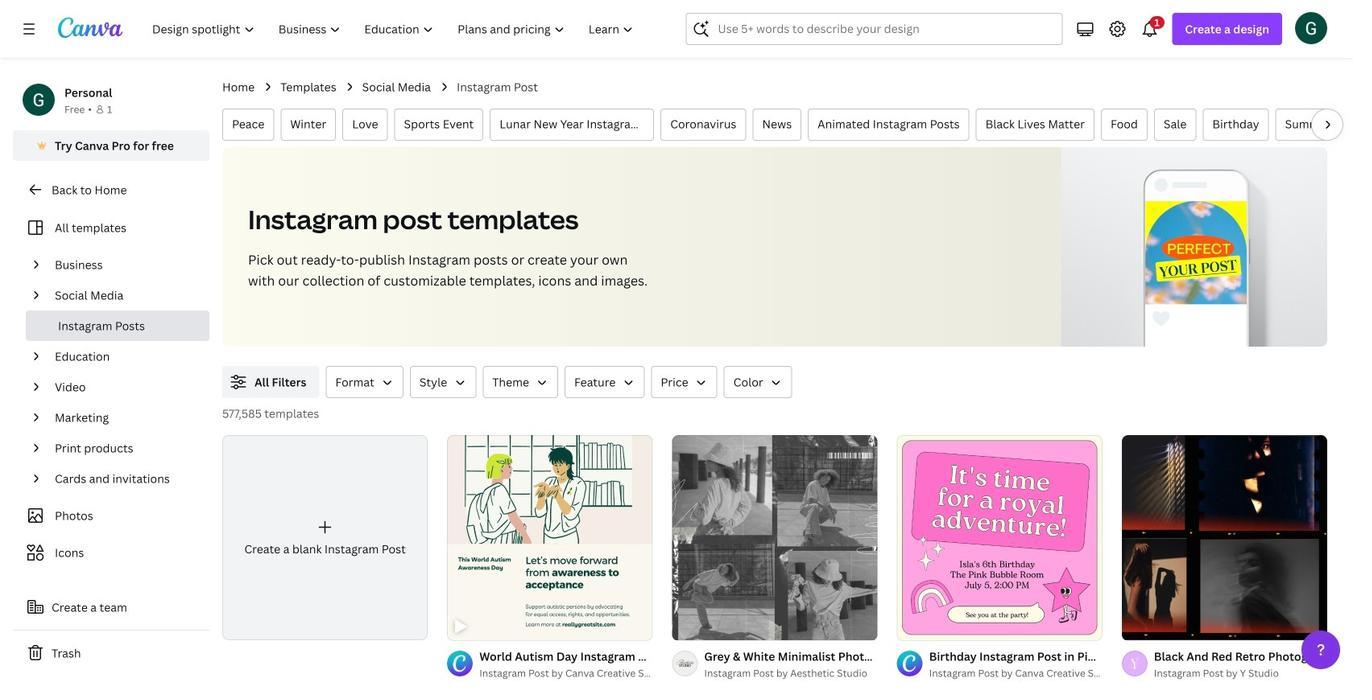 Task type: locate. For each thing, give the bounding box(es) containing it.
grey & white minimalist photo collage instagram post image
[[672, 436, 878, 641]]

None search field
[[686, 13, 1063, 45]]

instagram post templates image
[[1061, 147, 1327, 347], [1145, 201, 1247, 305]]

birthday instagram post in pink black black retro chic style image
[[897, 436, 1102, 641]]

top level navigation element
[[142, 13, 647, 45]]

black and red retro photographic film photo collage instagram post image
[[1122, 436, 1327, 641]]



Task type: vqa. For each thing, say whether or not it's contained in the screenshot.
Instagram post templates image
yes



Task type: describe. For each thing, give the bounding box(es) containing it.
Search search field
[[718, 14, 1052, 44]]

create a blank instagram post element
[[222, 436, 428, 641]]

greg robinson image
[[1295, 12, 1327, 44]]



